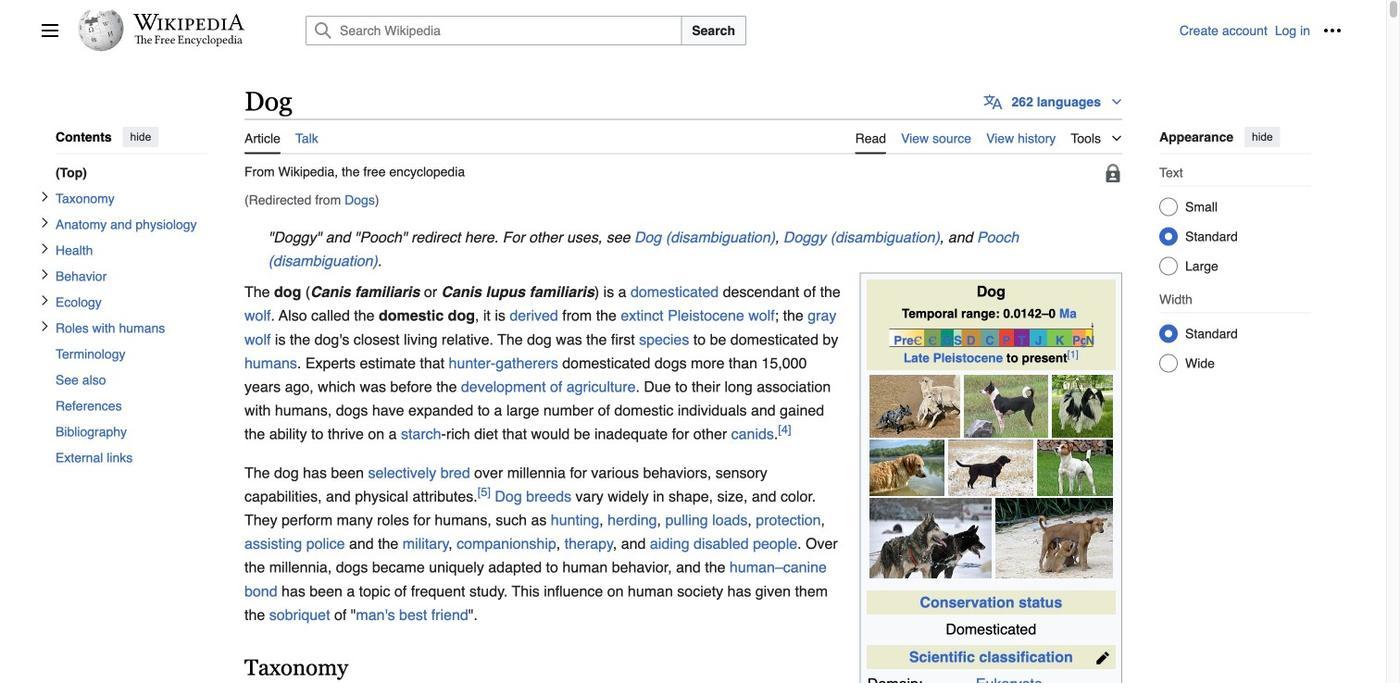 Task type: locate. For each thing, give the bounding box(es) containing it.
2 vertical spatial wikimedia expand image
[[39, 321, 50, 332]]

wikimedia expand image
[[39, 217, 50, 228], [39, 243, 50, 254], [39, 321, 50, 332]]

2 vertical spatial wikimedia expand image
[[39, 295, 50, 306]]

the free encyclopedia image
[[135, 35, 243, 47]]

3 wikimedia expand image from the top
[[39, 321, 50, 332]]

edit this classification image
[[1096, 651, 1110, 665]]

2 wikimedia expand image from the top
[[39, 269, 50, 280]]

None search field
[[283, 16, 1176, 45]]

wikimedia expand image
[[39, 191, 50, 202], [39, 269, 50, 280], [39, 295, 50, 306]]

note
[[245, 225, 1123, 273]]

page semi-protected image
[[1104, 164, 1123, 182]]

0 vertical spatial wikimedia expand image
[[39, 191, 50, 202]]

1 vertical spatial wikimedia expand image
[[39, 269, 50, 280]]

Search Wikipedia search field
[[306, 16, 682, 45]]

menu image
[[41, 21, 59, 40]]

ellipsis image
[[1324, 21, 1342, 40]]

1 vertical spatial wikimedia expand image
[[39, 243, 50, 254]]

language progressive image
[[984, 92, 1003, 111]]

0 vertical spatial wikimedia expand image
[[39, 217, 50, 228]]

3 wikimedia expand image from the top
[[39, 295, 50, 306]]



Task type: describe. For each thing, give the bounding box(es) containing it.
1 wikimedia expand image from the top
[[39, 217, 50, 228]]

personal tools element
[[1176, 16, 1351, 45]]

wikipedia image
[[133, 14, 245, 31]]

2 wikimedia expand image from the top
[[39, 243, 50, 254]]

1 wikimedia expand image from the top
[[39, 191, 50, 202]]



Task type: vqa. For each thing, say whether or not it's contained in the screenshot.
Edit this classification icon
yes



